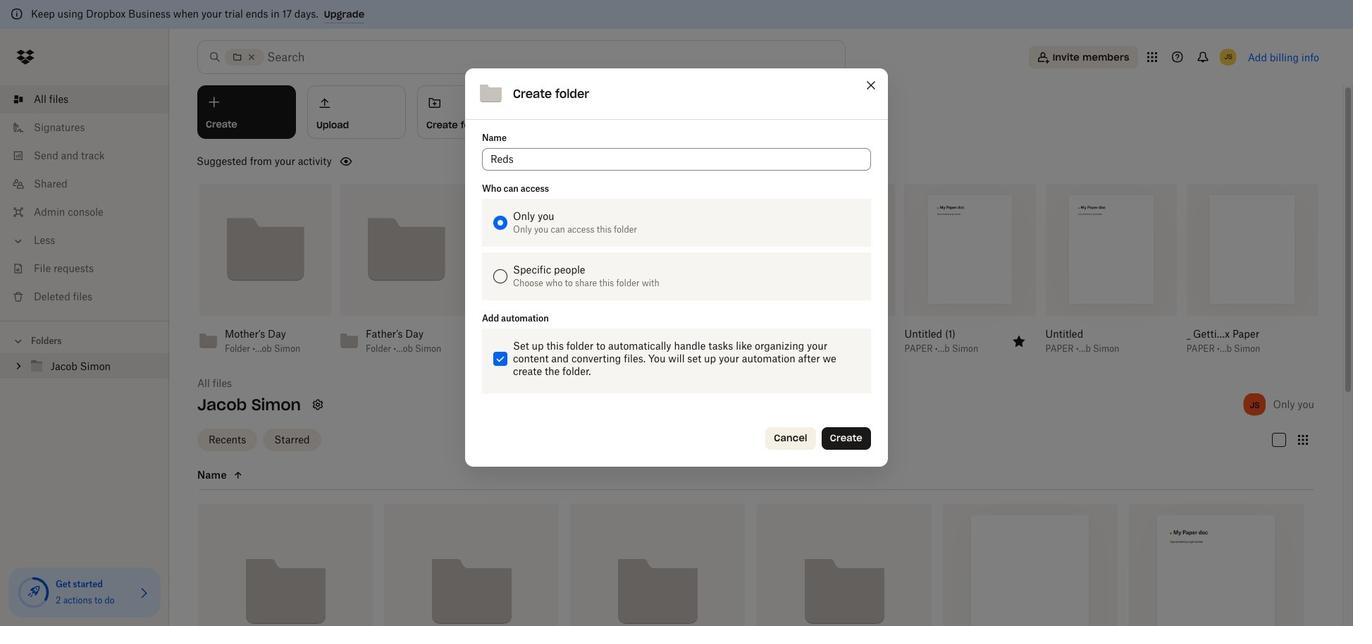Task type: vqa. For each thing, say whether or not it's contained in the screenshot.
File, _ Getting Started with Dropbox Paper.paper row
yes



Task type: locate. For each thing, give the bounding box(es) containing it.
list item
[[0, 85, 169, 114]]

list
[[0, 77, 169, 321]]

alert
[[0, 0, 1354, 29]]

dialog
[[465, 68, 888, 467]]

folder, send and track row
[[757, 504, 932, 626]]

less image
[[11, 234, 25, 248]]

None radio
[[493, 269, 508, 283]]

file, _ my paper doc.paper row
[[1129, 504, 1304, 626]]

None radio
[[493, 216, 508, 230]]

dropbox image
[[11, 43, 39, 71]]



Task type: describe. For each thing, give the bounding box(es) containing it.
folder, mother's day row
[[571, 504, 746, 626]]

Folder name input text field
[[491, 151, 863, 167]]

folder, father's day row
[[198, 504, 373, 626]]

file, _ getting started with dropbox paper.paper row
[[943, 504, 1118, 626]]

folder, file requests row
[[384, 504, 559, 626]]



